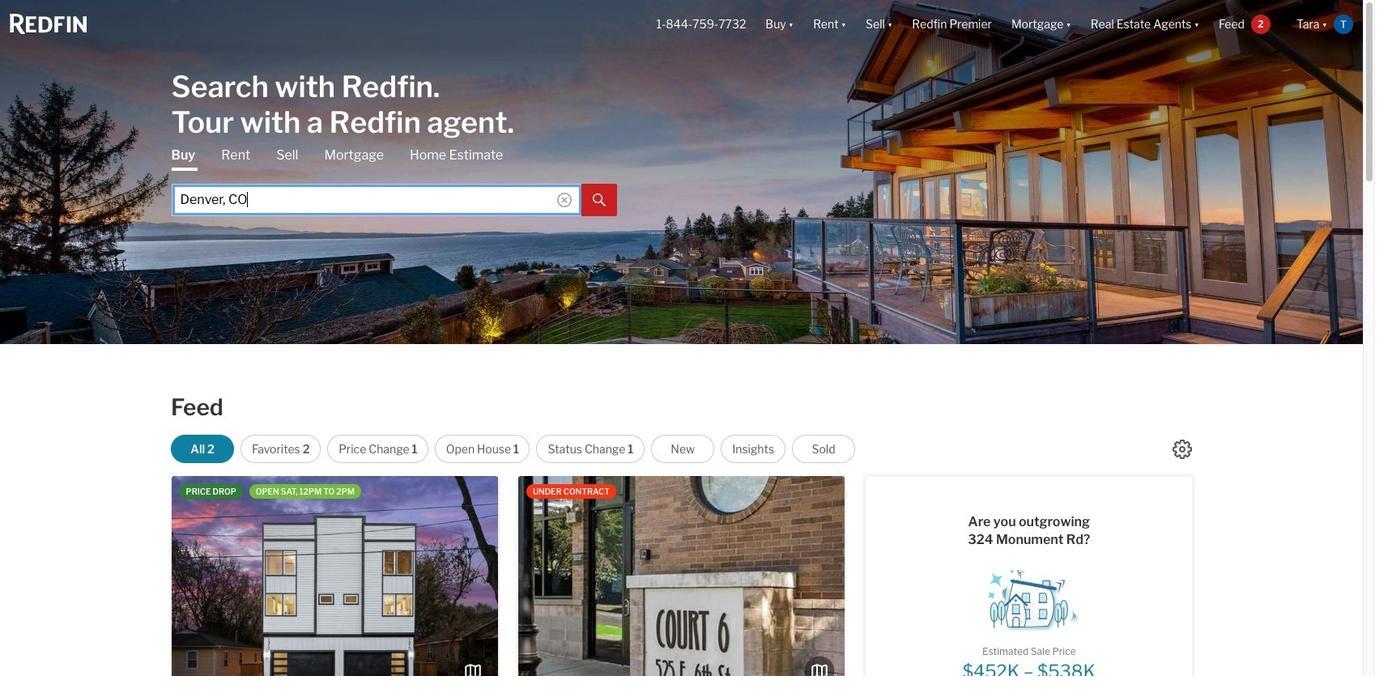 Task type: locate. For each thing, give the bounding box(es) containing it.
Sold radio
[[792, 435, 855, 463]]

tab list
[[171, 146, 617, 216]]

search input image
[[557, 192, 572, 207]]

3 photo of 525 e 6th st #318, charlotte, nc 28202 image from the left
[[845, 476, 1171, 676]]

Insights radio
[[721, 435, 786, 463]]

photo of 525 e 6th st #318, charlotte, nc 28202 image
[[192, 476, 518, 676], [518, 476, 845, 676], [845, 476, 1171, 676]]

3 photo of 1310 n davidson st, charlotte, nc 28206 image from the left
[[498, 476, 824, 676]]

1 photo of 525 e 6th st #318, charlotte, nc 28202 image from the left
[[192, 476, 518, 676]]

photo of 1310 n davidson st, charlotte, nc 28206 image
[[0, 476, 172, 676], [171, 476, 498, 676], [498, 476, 824, 676]]

submit search image
[[593, 194, 606, 207]]

2 photo of 525 e 6th st #318, charlotte, nc 28202 image from the left
[[518, 476, 845, 676]]

2 photo of 1310 n davidson st, charlotte, nc 28206 image from the left
[[171, 476, 498, 676]]

option group
[[171, 435, 855, 463]]



Task type: vqa. For each thing, say whether or not it's contained in the screenshot.
'and' in SAN FRANCISCO HOMEBUYERS SEARCHED TO MOVE INTO SACRAMENTO MORE THAN ANY OTHER METRO FOLLOWED BY LOS ANGELES AND CHICAGO .
no



Task type: describe. For each thing, give the bounding box(es) containing it.
1 photo of 1310 n davidson st, charlotte, nc 28206 image from the left
[[0, 476, 172, 676]]

Price Change radio
[[328, 435, 429, 463]]

Favorites radio
[[241, 435, 321, 463]]

clear input button
[[557, 195, 572, 209]]

an image of a house image
[[978, 562, 1081, 633]]

City, Address, School, Agent, ZIP search field
[[171, 183, 581, 216]]

All radio
[[171, 435, 234, 463]]

Open House radio
[[435, 435, 530, 463]]

Status Change radio
[[537, 435, 645, 463]]

New radio
[[652, 435, 715, 463]]

user photo image
[[1334, 15, 1354, 34]]



